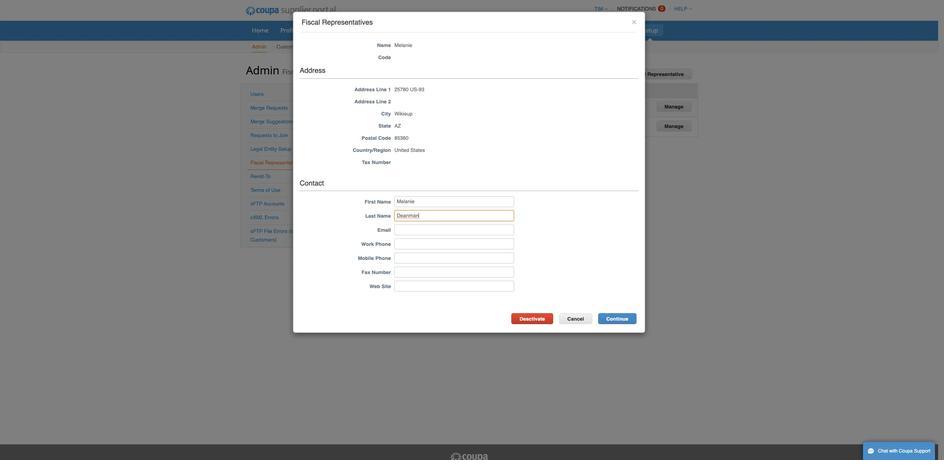 Task type: locate. For each thing, give the bounding box(es) containing it.
0 vertical spatial number
[[372, 159, 391, 165]]

1 vertical spatial united states
[[375, 121, 405, 127]]

name down the sheets
[[377, 42, 391, 48]]

setup right × button at the right top of page
[[643, 26, 659, 34]]

add fiscal representative link
[[612, 69, 693, 79]]

1 vertical spatial country/region
[[353, 147, 391, 153]]

1 vertical spatial address
[[355, 86, 375, 92]]

add-ons link
[[603, 24, 636, 36]]

states
[[391, 101, 405, 107], [391, 121, 405, 127], [411, 147, 425, 153]]

1 code from the top
[[378, 54, 391, 60]]

number up web site
[[372, 270, 391, 275]]

2 vertical spatial states
[[411, 147, 425, 153]]

2 vertical spatial name
[[377, 213, 391, 219]]

0 vertical spatial setup
[[643, 26, 659, 34]]

asn link
[[402, 24, 424, 36]]

number down country/region united states
[[372, 159, 391, 165]]

1 merge from the top
[[251, 105, 265, 111]]

fiscal down customer setup link
[[282, 67, 300, 76]]

fiscal
[[302, 18, 320, 26], [282, 67, 300, 76], [632, 71, 646, 77], [251, 160, 264, 166]]

united down the 85360
[[395, 147, 409, 153]]

line left 1
[[376, 86, 387, 92]]

merge down 'merge requests'
[[251, 119, 265, 124]]

state az
[[379, 123, 401, 129]]

1 vertical spatial errors
[[274, 228, 288, 234]]

0 vertical spatial address
[[300, 66, 326, 74]]

united states for 2nd manage 'link' from the bottom of the page
[[375, 101, 405, 107]]

united states up city
[[375, 101, 405, 107]]

1 vertical spatial setup
[[300, 44, 313, 50]]

service/time sheets link
[[336, 24, 401, 36]]

Mobile Phone text field
[[395, 253, 514, 264]]

name
[[377, 42, 391, 48], [377, 199, 391, 205], [377, 213, 391, 219]]

phone down email
[[376, 241, 391, 247]]

0 vertical spatial line
[[376, 86, 387, 92]]

us-
[[410, 86, 419, 92]]

united down city
[[375, 121, 389, 127]]

1 vertical spatial states
[[391, 121, 405, 127]]

name for first name
[[377, 199, 391, 205]]

requests up suggestions
[[266, 105, 288, 111]]

chat with coupa support button
[[864, 442, 936, 460]]

line for 2
[[376, 98, 387, 104]]

0 vertical spatial manage link
[[657, 101, 692, 112]]

2 phone from the top
[[376, 255, 391, 261]]

0 vertical spatial sftp
[[251, 201, 263, 207]]

Fax Number text field
[[395, 267, 514, 278]]

admin down home link
[[252, 44, 267, 50]]

0 vertical spatial name
[[377, 42, 391, 48]]

use
[[271, 187, 281, 193]]

admin down admin link
[[246, 63, 280, 78]]

add-ons
[[608, 26, 631, 34]]

entity
[[264, 146, 277, 152]]

manage link
[[657, 101, 692, 112], [657, 120, 692, 131]]

2 merge from the top
[[251, 119, 265, 124]]

sftp up customers)
[[251, 228, 263, 234]]

coupa supplier portal image
[[240, 1, 341, 21], [450, 452, 489, 460]]

business
[[500, 26, 524, 34]]

business performance link
[[494, 24, 566, 36]]

code
[[378, 54, 391, 60], [378, 135, 391, 141]]

number
[[372, 159, 391, 165], [372, 270, 391, 275]]

2 vertical spatial address
[[355, 98, 375, 104]]

errors inside sftp file errors (to customers)
[[274, 228, 288, 234]]

postal code 85360
[[362, 135, 409, 141]]

2 name from the top
[[377, 199, 391, 205]]

name right the 'first'
[[377, 199, 391, 205]]

country/region down postal
[[353, 147, 391, 153]]

0 vertical spatial country/region
[[375, 87, 413, 93]]

1 manage link from the top
[[657, 101, 692, 112]]

0 vertical spatial manage
[[665, 104, 684, 109]]

1 vertical spatial merge
[[251, 119, 265, 124]]

1 phone from the top
[[376, 241, 391, 247]]

fax
[[362, 270, 371, 275]]

united states for first manage 'link' from the bottom
[[375, 121, 405, 127]]

mobile
[[358, 255, 374, 261]]

users link
[[251, 91, 264, 97]]

remit-to
[[251, 173, 271, 179]]

1 vertical spatial requests
[[251, 132, 272, 138]]

1 vertical spatial coupa supplier portal image
[[450, 452, 489, 460]]

1 line from the top
[[376, 86, 387, 92]]

0 vertical spatial united states
[[375, 101, 405, 107]]

admin
[[252, 44, 267, 50], [246, 63, 280, 78]]

phone for mobile phone
[[376, 255, 391, 261]]

orders link
[[305, 24, 334, 36]]

city
[[382, 111, 391, 117]]

line left the 2 on the top left
[[376, 98, 387, 104]]

3 name from the top
[[377, 213, 391, 219]]

deactivate
[[520, 316, 545, 322]]

2 line from the top
[[376, 98, 387, 104]]

of
[[266, 187, 270, 193]]

address down customer setup link
[[300, 66, 326, 74]]

1 united states from the top
[[375, 101, 405, 107]]

0 vertical spatial admin
[[252, 44, 267, 50]]

join
[[279, 132, 288, 138]]

fax number
[[362, 270, 391, 275]]

0 vertical spatial requests
[[266, 105, 288, 111]]

merge suggestions link
[[251, 119, 294, 124]]

merge down users 'link'
[[251, 105, 265, 111]]

united states down city
[[375, 121, 405, 127]]

manage
[[665, 104, 684, 109], [665, 123, 684, 129]]

0 vertical spatial fiscal representatives
[[302, 18, 373, 26]]

setup down the join
[[279, 146, 292, 152]]

requests left the to
[[251, 132, 272, 138]]

1 vertical spatial code
[[378, 135, 391, 141]]

merge for merge requests
[[251, 105, 265, 111]]

1 vertical spatial sftp
[[251, 228, 263, 234]]

code down state
[[378, 135, 391, 141]]

merge
[[251, 105, 265, 111], [251, 119, 265, 124]]

web site
[[370, 284, 391, 289]]

1 vertical spatial name
[[377, 199, 391, 205]]

home
[[252, 26, 269, 34]]

1 vertical spatial admin
[[246, 63, 280, 78]]

line
[[376, 86, 387, 92], [376, 98, 387, 104]]

address up address line 2
[[355, 86, 375, 92]]

legal
[[251, 146, 263, 152]]

legal entity setup
[[251, 146, 292, 152]]

united for first manage 'link' from the bottom
[[375, 121, 389, 127]]

name melanie
[[377, 42, 413, 48]]

2 number from the top
[[372, 270, 391, 275]]

2 vertical spatial united
[[395, 147, 409, 153]]

errors
[[265, 215, 279, 220], [274, 228, 288, 234]]

profile
[[281, 26, 298, 34]]

First Name text field
[[395, 196, 514, 207]]

united
[[375, 101, 389, 107], [375, 121, 389, 127], [395, 147, 409, 153]]

legal entity setup link
[[251, 146, 292, 152]]

address left the 2 on the top left
[[355, 98, 375, 104]]

requests to join
[[251, 132, 288, 138]]

setup right customer
[[300, 44, 313, 50]]

1 vertical spatial number
[[372, 270, 391, 275]]

phone
[[376, 241, 391, 247], [376, 255, 391, 261]]

service/time sheets
[[341, 26, 396, 34]]

1 sftp from the top
[[251, 201, 263, 207]]

2 vertical spatial representatives
[[265, 160, 302, 166]]

add-
[[608, 26, 621, 34]]

1 vertical spatial representatives
[[302, 67, 356, 76]]

1 vertical spatial manage link
[[657, 120, 692, 131]]

1 vertical spatial phone
[[376, 255, 391, 261]]

country/region for country/region united states
[[353, 147, 391, 153]]

country/region united states
[[353, 147, 425, 153]]

country/region up the 2 on the top left
[[375, 87, 413, 93]]

last name
[[365, 213, 391, 219]]

united for 2nd manage 'link' from the bottom of the page
[[375, 101, 389, 107]]

manage for first manage 'link' from the bottom
[[665, 123, 684, 129]]

sftp file errors (to customers) link
[[251, 228, 295, 243]]

2 manage from the top
[[665, 123, 684, 129]]

0 vertical spatial phone
[[376, 241, 391, 247]]

1 manage from the top
[[665, 104, 684, 109]]

phone up fax number
[[376, 255, 391, 261]]

0 vertical spatial united
[[375, 101, 389, 107]]

2 united states from the top
[[375, 121, 405, 127]]

Work Phone text field
[[395, 239, 514, 250]]

0 horizontal spatial setup
[[279, 146, 292, 152]]

suggestions
[[266, 119, 294, 124]]

errors down the accounts
[[265, 215, 279, 220]]

1 number from the top
[[372, 159, 391, 165]]

0 vertical spatial coupa supplier portal image
[[240, 1, 341, 21]]

country/region
[[375, 87, 413, 93], [353, 147, 391, 153]]

catalogs
[[464, 26, 488, 34]]

code down name melanie
[[378, 54, 391, 60]]

invoices link
[[425, 24, 458, 36]]

0 vertical spatial states
[[391, 101, 405, 107]]

Web Site text field
[[395, 281, 514, 292]]

1 vertical spatial united
[[375, 121, 389, 127]]

chat with coupa support
[[879, 448, 931, 454]]

2 sftp from the top
[[251, 228, 263, 234]]

admin fiscal representatives
[[246, 63, 356, 78]]

cxml errors
[[251, 215, 279, 220]]

line for 1
[[376, 86, 387, 92]]

address line 1 25780 us-93
[[355, 86, 425, 92]]

cxml
[[251, 215, 263, 220]]

errors left the (to
[[274, 228, 288, 234]]

0 vertical spatial code
[[378, 54, 391, 60]]

site
[[382, 284, 391, 289]]

setup link
[[638, 24, 664, 36]]

1 vertical spatial manage
[[665, 123, 684, 129]]

united up city
[[375, 101, 389, 107]]

fiscal down legal at the top left of the page
[[251, 160, 264, 166]]

web
[[370, 284, 380, 289]]

sftp inside sftp file errors (to customers)
[[251, 228, 263, 234]]

sftp up cxml at the top left of the page
[[251, 201, 263, 207]]

setup
[[643, 26, 659, 34], [300, 44, 313, 50], [279, 146, 292, 152]]

contact
[[300, 179, 324, 187]]

name right last
[[377, 213, 391, 219]]

manage for 2nd manage 'link' from the bottom of the page
[[665, 104, 684, 109]]

business performance
[[500, 26, 561, 34]]

united states
[[375, 101, 405, 107], [375, 121, 405, 127]]

invoices
[[431, 26, 453, 34]]

1 vertical spatial line
[[376, 98, 387, 104]]

2 horizontal spatial setup
[[643, 26, 659, 34]]

0 vertical spatial merge
[[251, 105, 265, 111]]

2
[[388, 98, 391, 104]]

orders
[[310, 26, 329, 34]]



Task type: describe. For each thing, give the bounding box(es) containing it.
sftp accounts link
[[251, 201, 285, 207]]

×
[[632, 17, 637, 26]]

accounts
[[264, 201, 285, 207]]

with
[[890, 448, 898, 454]]

name for last name
[[377, 213, 391, 219]]

continue button
[[598, 313, 637, 324]]

state
[[379, 123, 391, 129]]

coupa
[[899, 448, 913, 454]]

email
[[378, 227, 391, 233]]

customer setup link
[[276, 42, 314, 52]]

to
[[266, 173, 271, 179]]

remit-
[[251, 173, 266, 179]]

2 manage link from the top
[[657, 120, 692, 131]]

number for fax number
[[372, 270, 391, 275]]

states for 2nd manage 'link' from the bottom of the page
[[391, 101, 405, 107]]

cancel
[[568, 316, 584, 322]]

sheets
[[377, 26, 396, 34]]

representative
[[648, 71, 684, 77]]

admin for admin
[[252, 44, 267, 50]]

continue
[[607, 316, 629, 322]]

merge suggestions
[[251, 119, 294, 124]]

admin link
[[252, 42, 267, 52]]

users
[[251, 91, 264, 97]]

postal
[[362, 135, 377, 141]]

file
[[264, 228, 272, 234]]

performance
[[525, 26, 561, 34]]

merge for merge suggestions
[[251, 119, 265, 124]]

number for tax number
[[372, 159, 391, 165]]

support
[[915, 448, 931, 454]]

1 horizontal spatial setup
[[300, 44, 313, 50]]

terms of use
[[251, 187, 281, 193]]

cancel button
[[559, 313, 593, 324]]

address for address line 1 25780 us-93
[[355, 86, 375, 92]]

cxml errors link
[[251, 215, 279, 220]]

to
[[273, 132, 278, 138]]

terms of use link
[[251, 187, 281, 193]]

(to
[[289, 228, 295, 234]]

address for address
[[300, 66, 326, 74]]

mobile phone
[[358, 255, 391, 261]]

Last Name text field
[[395, 210, 514, 221]]

phone for work phone
[[376, 241, 391, 247]]

customer setup
[[277, 44, 313, 50]]

add
[[621, 71, 631, 77]]

work
[[362, 241, 374, 247]]

0 vertical spatial representatives
[[322, 18, 373, 26]]

remit-to link
[[251, 173, 271, 179]]

work phone
[[362, 241, 391, 247]]

2 vertical spatial setup
[[279, 146, 292, 152]]

ons
[[621, 26, 631, 34]]

1 horizontal spatial coupa supplier portal image
[[450, 452, 489, 460]]

home link
[[247, 24, 274, 36]]

sourcing link
[[567, 24, 602, 36]]

sourcing
[[573, 26, 596, 34]]

service/time
[[341, 26, 376, 34]]

first
[[365, 199, 376, 205]]

sftp for sftp file errors (to customers)
[[251, 228, 263, 234]]

city wikieup
[[382, 111, 413, 117]]

representatives inside 'admin fiscal representatives'
[[302, 67, 356, 76]]

sftp file errors (to customers)
[[251, 228, 295, 243]]

customers)
[[251, 237, 277, 243]]

93
[[419, 86, 425, 92]]

fiscal right 'profile'
[[302, 18, 320, 26]]

merge requests link
[[251, 105, 288, 111]]

sftp for sftp accounts
[[251, 201, 263, 207]]

2 code from the top
[[378, 135, 391, 141]]

fiscal inside 'admin fiscal representatives'
[[282, 67, 300, 76]]

Email text field
[[395, 224, 514, 235]]

sftp accounts
[[251, 201, 285, 207]]

1 vertical spatial fiscal representatives
[[251, 160, 302, 166]]

0 horizontal spatial coupa supplier portal image
[[240, 1, 341, 21]]

deactivate link
[[512, 313, 554, 324]]

country/region for country/region
[[375, 87, 413, 93]]

wikieup
[[395, 111, 413, 117]]

catalogs link
[[459, 24, 493, 36]]

customer
[[277, 44, 299, 50]]

0 vertical spatial errors
[[265, 215, 279, 220]]

1 name from the top
[[377, 42, 391, 48]]

terms
[[251, 187, 264, 193]]

merge requests
[[251, 105, 288, 111]]

tax
[[362, 159, 371, 165]]

admin for admin fiscal representatives
[[246, 63, 280, 78]]

states for first manage 'link' from the bottom
[[391, 121, 405, 127]]

asn
[[407, 26, 419, 34]]

fiscal right the add
[[632, 71, 646, 77]]

melanie
[[395, 42, 413, 48]]

add fiscal representative
[[621, 71, 684, 77]]

address for address line 2
[[355, 98, 375, 104]]

az
[[395, 123, 401, 129]]

× button
[[632, 17, 637, 26]]

address line 2
[[355, 98, 391, 104]]

fiscal representatives link
[[251, 160, 302, 166]]

profile link
[[275, 24, 303, 36]]



Task type: vqa. For each thing, say whether or not it's contained in the screenshot.
the top Manage link
yes



